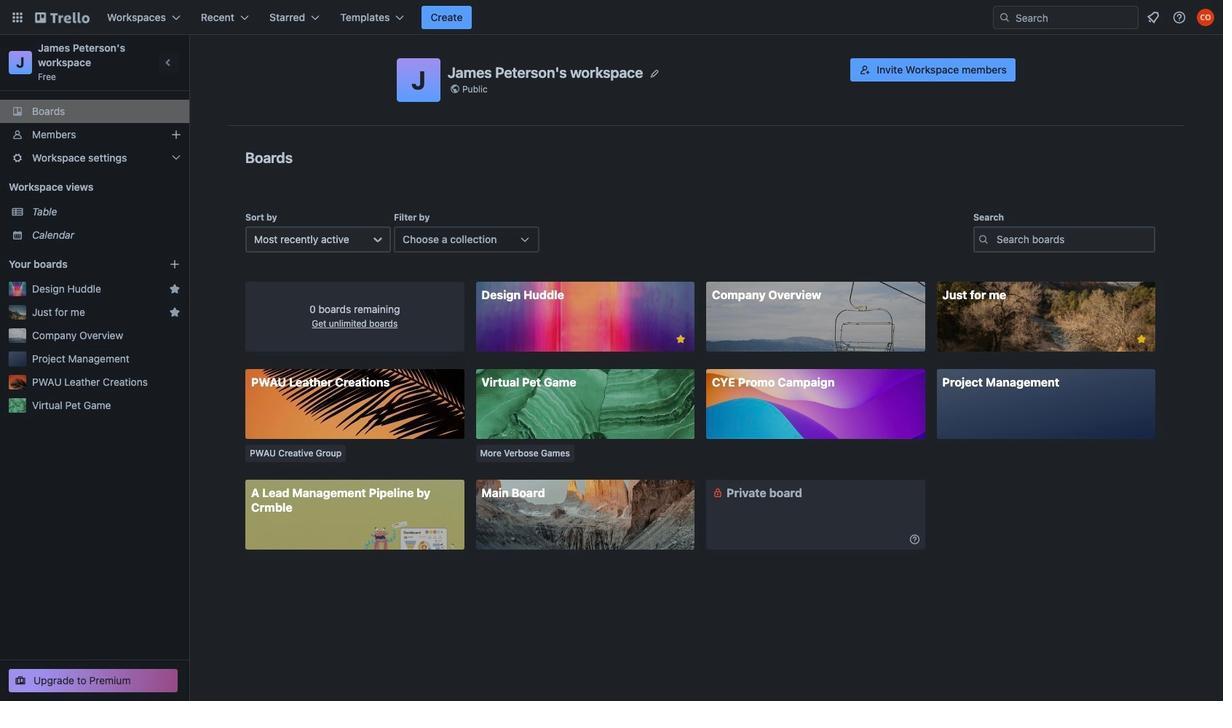 Task type: describe. For each thing, give the bounding box(es) containing it.
open information menu image
[[1173, 10, 1187, 25]]

Search field
[[1011, 7, 1138, 28]]

0 vertical spatial sm image
[[711, 486, 725, 500]]

1 starred icon image from the top
[[169, 283, 181, 295]]

your boards with 6 items element
[[9, 256, 147, 273]]

back to home image
[[35, 6, 90, 29]]

Search boards text field
[[974, 227, 1156, 253]]

2 starred icon image from the top
[[169, 307, 181, 318]]

1 vertical spatial sm image
[[908, 532, 922, 547]]



Task type: locate. For each thing, give the bounding box(es) containing it.
0 vertical spatial starred icon image
[[169, 283, 181, 295]]

workspace navigation collapse icon image
[[159, 52, 179, 73]]

1 vertical spatial starred icon image
[[169, 307, 181, 318]]

add board image
[[169, 259, 181, 270]]

click to unstar this board. it will be removed from your starred list. image
[[674, 333, 688, 346]]

1 horizontal spatial sm image
[[908, 532, 922, 547]]

search image
[[999, 12, 1011, 23]]

starred icon image
[[169, 283, 181, 295], [169, 307, 181, 318]]

0 notifications image
[[1145, 9, 1162, 26]]

christina overa (christinaovera) image
[[1197, 9, 1215, 26]]

primary element
[[0, 0, 1224, 35]]

sm image
[[711, 486, 725, 500], [908, 532, 922, 547]]

0 horizontal spatial sm image
[[711, 486, 725, 500]]



Task type: vqa. For each thing, say whether or not it's contained in the screenshot.
DANCING
no



